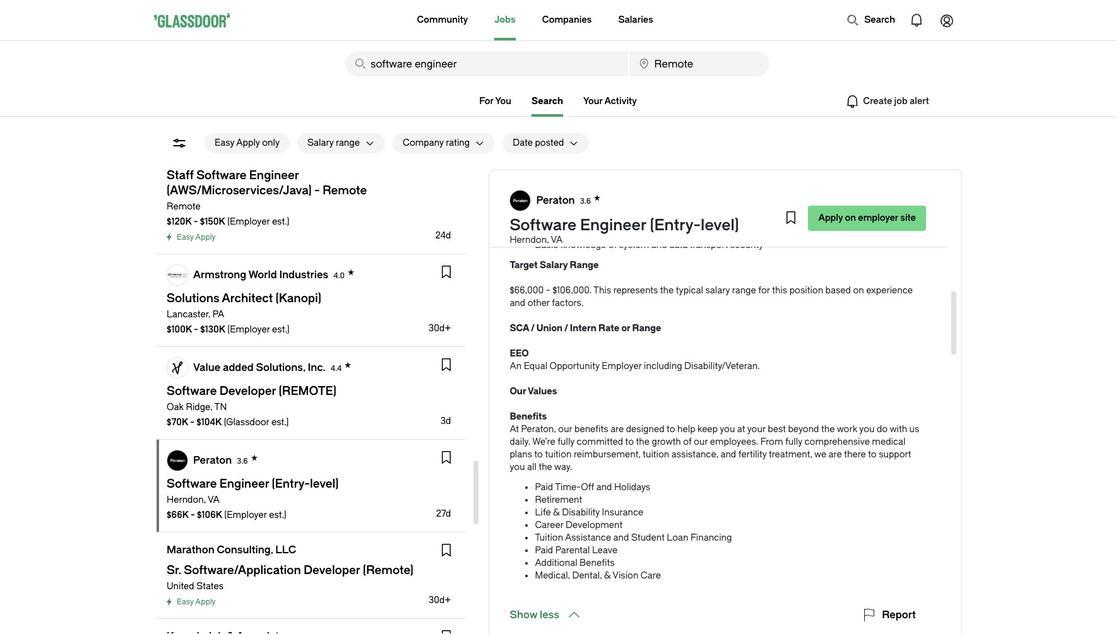 Task type: describe. For each thing, give the bounding box(es) containing it.
company
[[403, 138, 444, 148]]

rating
[[446, 138, 470, 148]]

herndon, va $66k - $106k (employer est.)
[[167, 495, 287, 521]]

employer
[[602, 361, 642, 372]]

value
[[193, 362, 221, 374]]

company rating
[[403, 138, 470, 148]]

self-
[[587, 189, 606, 200]]

inc.
[[308, 362, 326, 374]]

pa
[[213, 309, 224, 320]]

herndon, inside herndon, va $66k - $106k (employer est.)
[[167, 495, 206, 506]]

work for to
[[574, 227, 594, 238]]

insurance
[[602, 508, 644, 519]]

growth
[[652, 437, 681, 448]]

best
[[768, 424, 786, 435]]

none field search location
[[629, 51, 770, 76]]

4.0
[[334, 271, 345, 280]]

salary range
[[308, 138, 360, 148]]

apply left employer
[[819, 213, 843, 224]]

marathon
[[167, 544, 215, 556]]

herndon, inside software engineer (entry-level) herndon, va
[[510, 235, 549, 246]]

benefits at peraton, our benefits are designed to help keep you at your best beyond the work you do with us daily. we're fully committed to the growth of our employees. from fully comprehensive medical plans to tuition reimbursement, tuition assistance, and fertility treatment, we are there to support you all the way.
[[510, 412, 920, 473]]

$70k
[[167, 417, 188, 428]]

1 horizontal spatial are
[[829, 450, 842, 460]]

to down we're
[[535, 450, 543, 460]]

$66,000 - $106,000. this represents the typical salary range for this position based on experience and other factors.
[[510, 285, 913, 309]]

marathon consulting, llc
[[167, 544, 296, 556]]

1 paid from the top
[[535, 483, 553, 493]]

range inside dropdown button
[[336, 138, 360, 148]]

for you
[[479, 96, 512, 107]]

- inside the $66,000 - $106,000. this represents the typical salary range for this position based on experience and other factors.
[[546, 285, 551, 296]]

your activity
[[584, 96, 637, 107]]

va inside software engineer (entry-level) herndon, va
[[551, 235, 563, 246]]

show
[[510, 609, 538, 621]]

salary inside dropdown button
[[308, 138, 334, 148]]

work for the
[[837, 424, 858, 435]]

1 horizontal spatial 3.6
[[580, 197, 591, 206]]

eeo an equal opportunity employer including disability/veteran.
[[510, 349, 760, 372]]

activity
[[605, 96, 637, 107]]

and up leave in the right bottom of the page
[[614, 533, 629, 544]]

motivated,
[[606, 189, 651, 200]]

1 fully from the left
[[558, 437, 575, 448]]

companies link
[[542, 0, 592, 40]]

we
[[815, 450, 827, 460]]

salary
[[706, 285, 730, 296]]

states
[[197, 582, 224, 592]]

at
[[738, 424, 746, 435]]

for
[[759, 285, 770, 296]]

organizational
[[638, 202, 697, 213]]

self-starter, self-motivated, adaptable attention to detail, good organizational skills good oral/written communication ability to work independently and in a team environment basic knowledge of system and data transport security
[[535, 189, 770, 251]]

peraton,
[[521, 424, 556, 435]]

0 horizontal spatial are
[[611, 424, 624, 435]]

date posted button
[[503, 133, 564, 153]]

apply down $150k
[[195, 233, 216, 242]]

benefits inside paid time-off and holidays retirement life & disability insurance career development tuition assistance and student loan financing paid parental leave additional benefits medical, dental, & vision care
[[580, 558, 615, 569]]

target
[[510, 260, 538, 271]]

software
[[510, 217, 577, 234]]

apply down the states
[[195, 598, 216, 607]]

apply left only on the top
[[236, 138, 260, 148]]

your activity link
[[584, 96, 637, 107]]

easy apply for remote
[[177, 233, 216, 242]]

disability/veteran.
[[685, 361, 760, 372]]

support
[[879, 450, 912, 460]]

30d+ for easy apply
[[429, 596, 451, 606]]

est.) inside oak ridge, tn $70k - $104k (glassdoor est.)
[[272, 417, 289, 428]]

world
[[249, 269, 277, 281]]

loan
[[667, 533, 689, 544]]

only
[[262, 138, 280, 148]]

holidays
[[614, 483, 651, 493]]

easy inside button
[[215, 138, 234, 148]]

disability
[[562, 508, 600, 519]]

to down designed
[[626, 437, 634, 448]]

value added solutions, inc. logo image
[[167, 358, 188, 378]]

the right all
[[539, 462, 553, 473]]

do
[[877, 424, 888, 435]]

show less button
[[510, 608, 582, 623]]

daily.
[[510, 437, 531, 448]]

consulting,
[[217, 544, 273, 556]]

va inside herndon, va $66k - $106k (employer est.)
[[208, 495, 220, 506]]

(employer inside remote $120k - $150k (employer est.)
[[227, 217, 270, 227]]

keep
[[698, 424, 718, 435]]

armstrong
[[193, 269, 246, 281]]

your
[[748, 424, 766, 435]]

and inside the benefits at peraton, our benefits are designed to help keep you at your best beyond the work you do with us daily. we're fully committed to the growth of our employees. from fully comprehensive medical plans to tuition reimbursement, tuition assistance, and fertility treatment, we are there to support you all the way.
[[721, 450, 737, 460]]

to right there at the bottom of page
[[869, 450, 877, 460]]

search link
[[532, 96, 563, 117]]

0 horizontal spatial you
[[510, 462, 525, 473]]

based
[[826, 285, 851, 296]]

0 horizontal spatial search
[[532, 96, 563, 107]]

for you link
[[479, 96, 512, 107]]

our values
[[510, 387, 557, 397]]

starter,
[[556, 189, 585, 200]]

2 paid from the top
[[535, 546, 553, 556]]

tuition
[[535, 533, 563, 544]]

community link
[[417, 0, 468, 40]]

2 tuition from the left
[[643, 450, 670, 460]]

detail,
[[587, 202, 612, 213]]

ability
[[535, 227, 561, 238]]

opportunity
[[550, 361, 600, 372]]

with
[[890, 424, 908, 435]]

eeo
[[510, 349, 529, 359]]

jobs link
[[495, 0, 516, 40]]

date
[[513, 138, 533, 148]]

independently
[[596, 227, 655, 238]]

typical
[[676, 285, 704, 296]]

your
[[584, 96, 603, 107]]

time-
[[555, 483, 581, 493]]

apply on employer site
[[819, 213, 916, 224]]

1 horizontal spatial you
[[720, 424, 735, 435]]

armstrong world industries
[[193, 269, 329, 281]]

armstrong world industries logo image
[[167, 265, 188, 285]]

30d+ for (employer est.)
[[429, 323, 451, 334]]

$150k
[[200, 217, 225, 227]]

search inside search button
[[865, 15, 896, 25]]

0 horizontal spatial peraton
[[193, 454, 232, 466]]

range inside the $66,000 - $106,000. this represents the typical salary range for this position based on experience and other factors.
[[732, 285, 756, 296]]

attention
[[535, 202, 574, 213]]

parental
[[556, 546, 590, 556]]

leave
[[592, 546, 618, 556]]

on inside the $66,000 - $106,000. this represents the typical salary range for this position based on experience and other factors.
[[853, 285, 864, 296]]

est.) inside herndon, va $66k - $106k (employer est.)
[[269, 510, 287, 521]]

this
[[594, 285, 611, 296]]

0 horizontal spatial &
[[553, 508, 560, 519]]

skills
[[699, 202, 720, 213]]

data
[[670, 240, 688, 251]]

(employer for armstrong world industries
[[228, 325, 270, 335]]

- inside remote $120k - $150k (employer est.)
[[194, 217, 198, 227]]

additional
[[535, 558, 578, 569]]



Task type: locate. For each thing, give the bounding box(es) containing it.
our up assistance,
[[694, 437, 708, 448]]

1 vertical spatial are
[[829, 450, 842, 460]]

assistance,
[[672, 450, 719, 460]]

2 30d+ from the top
[[429, 596, 451, 606]]

including
[[644, 361, 682, 372]]

$120k
[[167, 217, 192, 227]]

peraton logo image down $70k
[[167, 451, 188, 471]]

search
[[865, 15, 896, 25], [532, 96, 563, 107]]

work up knowledge
[[574, 227, 594, 238]]

1 vertical spatial &
[[604, 571, 611, 582]]

0 horizontal spatial range
[[336, 138, 360, 148]]

company rating button
[[393, 133, 470, 153]]

comprehensive
[[805, 437, 870, 448]]

1 horizontal spatial salary
[[540, 260, 568, 271]]

beyond
[[788, 424, 819, 435]]

are down comprehensive
[[829, 450, 842, 460]]

fully up treatment,
[[786, 437, 803, 448]]

1 horizontal spatial range
[[732, 285, 756, 296]]

1 vertical spatial work
[[837, 424, 858, 435]]

0 horizontal spatial of
[[609, 240, 617, 251]]

peraton up good in the top of the page
[[536, 194, 575, 206]]

0 horizontal spatial va
[[208, 495, 220, 506]]

to up oral/written
[[576, 202, 585, 213]]

industries
[[279, 269, 329, 281]]

1 horizontal spatial of
[[684, 437, 692, 448]]

(employer inside lancaster, pa $100k - $130k (employer est.)
[[228, 325, 270, 335]]

2 none field from the left
[[629, 51, 770, 76]]

date posted
[[513, 138, 564, 148]]

(employer up the consulting,
[[224, 510, 267, 521]]

0 horizontal spatial salary
[[308, 138, 334, 148]]

- left $130k
[[194, 325, 198, 335]]

employer
[[858, 213, 899, 224]]

show less
[[510, 609, 560, 621]]

treatment,
[[769, 450, 813, 460]]

0 vertical spatial our
[[558, 424, 573, 435]]

union
[[537, 323, 563, 334]]

oak
[[167, 402, 184, 413]]

fully right we're
[[558, 437, 575, 448]]

1 tuition from the left
[[545, 450, 572, 460]]

herndon, down software
[[510, 235, 549, 246]]

you left do
[[860, 424, 875, 435]]

/
[[531, 323, 535, 334], [565, 323, 568, 334]]

in
[[675, 227, 683, 238]]

0 horizontal spatial fully
[[558, 437, 575, 448]]

1 horizontal spatial work
[[837, 424, 858, 435]]

0 vertical spatial peraton
[[536, 194, 575, 206]]

none field search keyword
[[345, 51, 628, 76]]

of down help
[[684, 437, 692, 448]]

0 horizontal spatial range
[[570, 260, 599, 271]]

- inside oak ridge, tn $70k - $104k (glassdoor est.)
[[190, 417, 195, 428]]

1 vertical spatial benefits
[[580, 558, 615, 569]]

0 vertical spatial are
[[611, 424, 624, 435]]

0 vertical spatial 3.6
[[580, 197, 591, 206]]

herndon, up $66k
[[167, 495, 206, 506]]

1 horizontal spatial herndon,
[[510, 235, 549, 246]]

0 vertical spatial (employer
[[227, 217, 270, 227]]

range down knowledge
[[570, 260, 599, 271]]

are up committed
[[611, 424, 624, 435]]

$66k
[[167, 510, 189, 521]]

1 none field from the left
[[345, 51, 628, 76]]

2 vertical spatial easy
[[177, 598, 194, 607]]

easy apply down united states
[[177, 598, 216, 607]]

- right $70k
[[190, 417, 195, 428]]

1 vertical spatial peraton
[[193, 454, 232, 466]]

1 vertical spatial range
[[633, 323, 662, 334]]

other
[[528, 298, 550, 309]]

1 vertical spatial of
[[684, 437, 692, 448]]

- up other
[[546, 285, 551, 296]]

engineer
[[580, 217, 647, 234]]

24d
[[436, 231, 451, 241]]

ridge,
[[186, 402, 213, 413]]

1 horizontal spatial our
[[694, 437, 708, 448]]

est.) inside remote $120k - $150k (employer est.)
[[272, 217, 290, 227]]

(employer right $130k
[[228, 325, 270, 335]]

0 vertical spatial of
[[609, 240, 617, 251]]

sca / union / intern rate or range
[[510, 323, 662, 334]]

- inside lancaster, pa $100k - $130k (employer est.)
[[194, 325, 198, 335]]

0 vertical spatial &
[[553, 508, 560, 519]]

an
[[510, 361, 522, 372]]

(employer right $150k
[[227, 217, 270, 227]]

salary down 'basic'
[[540, 260, 568, 271]]

career
[[535, 520, 564, 531]]

3.6 up oral/written
[[580, 197, 591, 206]]

easy down united
[[177, 598, 194, 607]]

paid
[[535, 483, 553, 493], [535, 546, 553, 556]]

development
[[566, 520, 623, 531]]

0 vertical spatial search
[[865, 15, 896, 25]]

benefits inside the benefits at peraton, our benefits are designed to help keep you at your best beyond the work you do with us daily. we're fully committed to the growth of our employees. from fully comprehensive medical plans to tuition reimbursement, tuition assistance, and fertility treatment, we are there to support you all the way.
[[510, 412, 547, 423]]

companies
[[542, 15, 592, 25]]

security
[[731, 240, 764, 251]]

work up comprehensive
[[837, 424, 858, 435]]

environment
[[716, 227, 770, 238]]

1 horizontal spatial tuition
[[643, 450, 670, 460]]

the inside the $66,000 - $106,000. this represents the typical salary range for this position based on experience and other factors.
[[661, 285, 674, 296]]

work inside the benefits at peraton, our benefits are designed to help keep you at your best beyond the work you do with us daily. we're fully committed to the growth of our employees. from fully comprehensive medical plans to tuition reimbursement, tuition assistance, and fertility treatment, we are there to support you all the way.
[[837, 424, 858, 435]]

and down $66,000
[[510, 298, 526, 309]]

good
[[614, 202, 636, 213]]

or
[[622, 323, 631, 334]]

and left data
[[652, 240, 667, 251]]

the left the typical
[[661, 285, 674, 296]]

0 vertical spatial benefits
[[510, 412, 547, 423]]

1 horizontal spatial none field
[[629, 51, 770, 76]]

va up $106k
[[208, 495, 220, 506]]

1 vertical spatial on
[[853, 285, 864, 296]]

/ right the sca
[[531, 323, 535, 334]]

peraton logo image
[[511, 191, 531, 211], [167, 451, 188, 471]]

0 vertical spatial paid
[[535, 483, 553, 493]]

dental,
[[572, 571, 602, 582]]

salary right only on the top
[[308, 138, 334, 148]]

and inside the $66,000 - $106,000. this represents the typical salary range for this position based on experience and other factors.
[[510, 298, 526, 309]]

1 vertical spatial easy apply
[[177, 598, 216, 607]]

0 vertical spatial 30d+
[[429, 323, 451, 334]]

on left employer
[[845, 213, 856, 224]]

& down retirement
[[553, 508, 560, 519]]

benefits
[[575, 424, 609, 435]]

0 horizontal spatial 3.6
[[237, 457, 248, 466]]

1 horizontal spatial &
[[604, 571, 611, 582]]

easy apply down $150k
[[177, 233, 216, 242]]

1 vertical spatial va
[[208, 495, 220, 506]]

our
[[558, 424, 573, 435], [694, 437, 708, 448]]

salaries link
[[619, 0, 653, 40]]

easy apply only
[[215, 138, 280, 148]]

- inside herndon, va $66k - $106k (employer est.)
[[191, 510, 195, 521]]

1 horizontal spatial range
[[633, 323, 662, 334]]

0 vertical spatial easy
[[215, 138, 234, 148]]

medical
[[872, 437, 906, 448]]

the up comprehensive
[[822, 424, 835, 435]]

2 easy apply from the top
[[177, 598, 216, 607]]

easy for marathon consulting, llc
[[177, 598, 194, 607]]

easy
[[215, 138, 234, 148], [177, 233, 194, 242], [177, 598, 194, 607]]

1 vertical spatial 30d+
[[429, 596, 451, 606]]

you down 'plans' on the bottom of the page
[[510, 462, 525, 473]]

plans
[[510, 450, 532, 460]]

0 horizontal spatial work
[[574, 227, 594, 238]]

- right "$120k"
[[194, 217, 198, 227]]

0 horizontal spatial benefits
[[510, 412, 547, 423]]

2 / from the left
[[565, 323, 568, 334]]

system
[[619, 240, 650, 251]]

easy down "$120k"
[[177, 233, 194, 242]]

Search location field
[[629, 51, 770, 76]]

2 vertical spatial (employer
[[224, 510, 267, 521]]

sca
[[510, 323, 529, 334]]

tuition down the growth at the bottom right of page
[[643, 450, 670, 460]]

None field
[[345, 51, 628, 76], [629, 51, 770, 76]]

and right the off
[[597, 483, 612, 493]]

1 horizontal spatial benefits
[[580, 558, 615, 569]]

1 vertical spatial (employer
[[228, 325, 270, 335]]

search button
[[841, 8, 902, 33]]

1 vertical spatial peraton logo image
[[167, 451, 188, 471]]

1 vertical spatial easy
[[177, 233, 194, 242]]

est.) right (glassdoor
[[272, 417, 289, 428]]

2 horizontal spatial you
[[860, 424, 875, 435]]

on right based
[[853, 285, 864, 296]]

27d
[[436, 509, 451, 520]]

of
[[609, 240, 617, 251], [684, 437, 692, 448]]

0 vertical spatial range
[[336, 138, 360, 148]]

1 horizontal spatial peraton
[[536, 194, 575, 206]]

est.) inside lancaster, pa $100k - $130k (employer est.)
[[272, 325, 290, 335]]

0 vertical spatial on
[[845, 213, 856, 224]]

1 vertical spatial paid
[[535, 546, 553, 556]]

from
[[761, 437, 783, 448]]

0 horizontal spatial tuition
[[545, 450, 572, 460]]

0 horizontal spatial peraton logo image
[[167, 451, 188, 471]]

factors.
[[552, 298, 584, 309]]

you
[[720, 424, 735, 435], [860, 424, 875, 435], [510, 462, 525, 473]]

0 horizontal spatial our
[[558, 424, 573, 435]]

paid time-off and holidays retirement life & disability insurance career development tuition assistance and student loan financing paid parental leave additional benefits medical, dental, & vision care
[[535, 483, 732, 582]]

1 horizontal spatial /
[[565, 323, 568, 334]]

Search keyword field
[[345, 51, 628, 76]]

work inside self-starter, self-motivated, adaptable attention to detail, good organizational skills good oral/written communication ability to work independently and in a team environment basic knowledge of system and data transport security
[[574, 227, 594, 238]]

2 fully from the left
[[786, 437, 803, 448]]

tn
[[214, 402, 227, 413]]

1 vertical spatial herndon,
[[167, 495, 206, 506]]

and down employees.
[[721, 450, 737, 460]]

range right or
[[633, 323, 662, 334]]

0 vertical spatial range
[[570, 260, 599, 271]]

level)
[[701, 217, 739, 234]]

1 vertical spatial 3.6
[[237, 457, 248, 466]]

0 horizontal spatial none field
[[345, 51, 628, 76]]

remote
[[167, 201, 201, 212]]

our left "benefits"
[[558, 424, 573, 435]]

peraton logo image left the self- in the top of the page
[[511, 191, 531, 211]]

1 horizontal spatial fully
[[786, 437, 803, 448]]

0 vertical spatial va
[[551, 235, 563, 246]]

1 vertical spatial our
[[694, 437, 708, 448]]

1 horizontal spatial va
[[551, 235, 563, 246]]

va down software
[[551, 235, 563, 246]]

1 / from the left
[[531, 323, 535, 334]]

tuition up way.
[[545, 450, 572, 460]]

1 vertical spatial search
[[532, 96, 563, 107]]

to
[[576, 202, 585, 213], [563, 227, 571, 238], [667, 424, 675, 435], [626, 437, 634, 448], [535, 450, 543, 460], [869, 450, 877, 460]]

to up the growth at the bottom right of page
[[667, 424, 675, 435]]

self-
[[535, 189, 556, 200]]

1 vertical spatial range
[[732, 285, 756, 296]]

remote $120k - $150k (employer est.)
[[167, 201, 290, 227]]

on inside button
[[845, 213, 856, 224]]

value added solutions, inc.
[[193, 362, 326, 374]]

paid down tuition
[[535, 546, 553, 556]]

0 vertical spatial herndon,
[[510, 235, 549, 246]]

(glassdoor
[[224, 417, 269, 428]]

/ right union
[[565, 323, 568, 334]]

oral/written
[[561, 215, 609, 225]]

easy right open filter menu "icon"
[[215, 138, 234, 148]]

jobs
[[495, 15, 516, 25]]

1 30d+ from the top
[[429, 323, 451, 334]]

less
[[540, 609, 560, 621]]

1 horizontal spatial peraton logo image
[[511, 191, 531, 211]]

0 horizontal spatial herndon,
[[167, 495, 206, 506]]

benefits down leave in the right bottom of the page
[[580, 558, 615, 569]]

our
[[510, 387, 526, 397]]

est.)
[[272, 217, 290, 227], [272, 325, 290, 335], [272, 417, 289, 428], [269, 510, 287, 521]]

you left at
[[720, 424, 735, 435]]

report
[[882, 609, 916, 621]]

(employer inside herndon, va $66k - $106k (employer est.)
[[224, 510, 267, 521]]

peraton down $104k
[[193, 454, 232, 466]]

experience
[[867, 285, 913, 296]]

easy apply only button
[[205, 133, 290, 153]]

0 vertical spatial work
[[574, 227, 594, 238]]

est.) up solutions,
[[272, 325, 290, 335]]

$100k
[[167, 325, 192, 335]]

fertility
[[739, 450, 767, 460]]

range
[[336, 138, 360, 148], [732, 285, 756, 296]]

to right ability
[[563, 227, 571, 238]]

the down designed
[[636, 437, 650, 448]]

0 vertical spatial salary
[[308, 138, 334, 148]]

open filter menu image
[[172, 136, 187, 151]]

we're
[[533, 437, 556, 448]]

0 vertical spatial peraton logo image
[[511, 191, 531, 211]]

(employer for peraton
[[224, 510, 267, 521]]

1 vertical spatial salary
[[540, 260, 568, 271]]

paid up retirement
[[535, 483, 553, 493]]

est.) up 'world'
[[272, 217, 290, 227]]

- right $66k
[[191, 510, 195, 521]]

adaptable
[[653, 189, 694, 200]]

transport
[[690, 240, 728, 251]]

0 horizontal spatial /
[[531, 323, 535, 334]]

of down independently
[[609, 240, 617, 251]]

help
[[678, 424, 696, 435]]

easy apply for marathon consulting, llc
[[177, 598, 216, 607]]

est.) up llc
[[269, 510, 287, 521]]

community
[[417, 15, 468, 25]]

easy apply
[[177, 233, 216, 242], [177, 598, 216, 607]]

are
[[611, 424, 624, 435], [829, 450, 842, 460]]

retirement
[[535, 495, 582, 506]]

and left in
[[658, 227, 673, 238]]

llc
[[276, 544, 296, 556]]

0 vertical spatial easy apply
[[177, 233, 216, 242]]

va
[[551, 235, 563, 246], [208, 495, 220, 506]]

benefits up peraton,
[[510, 412, 547, 423]]

3.6 down (glassdoor
[[237, 457, 248, 466]]

posted
[[535, 138, 564, 148]]

all
[[527, 462, 537, 473]]

salaries
[[619, 15, 653, 25]]

position
[[790, 285, 824, 296]]

1 easy apply from the top
[[177, 233, 216, 242]]

1 horizontal spatial search
[[865, 15, 896, 25]]

of inside the benefits at peraton, our benefits are designed to help keep you at your best beyond the work you do with us daily. we're fully committed to the growth of our employees. from fully comprehensive medical plans to tuition reimbursement, tuition assistance, and fertility treatment, we are there to support you all the way.
[[684, 437, 692, 448]]

& left vision
[[604, 571, 611, 582]]

(entry-
[[650, 217, 701, 234]]

(employer
[[227, 217, 270, 227], [228, 325, 270, 335], [224, 510, 267, 521]]

easy for remote
[[177, 233, 194, 242]]

of inside self-starter, self-motivated, adaptable attention to detail, good organizational skills good oral/written communication ability to work independently and in a team environment basic knowledge of system and data transport security
[[609, 240, 617, 251]]



Task type: vqa. For each thing, say whether or not it's contained in the screenshot.


